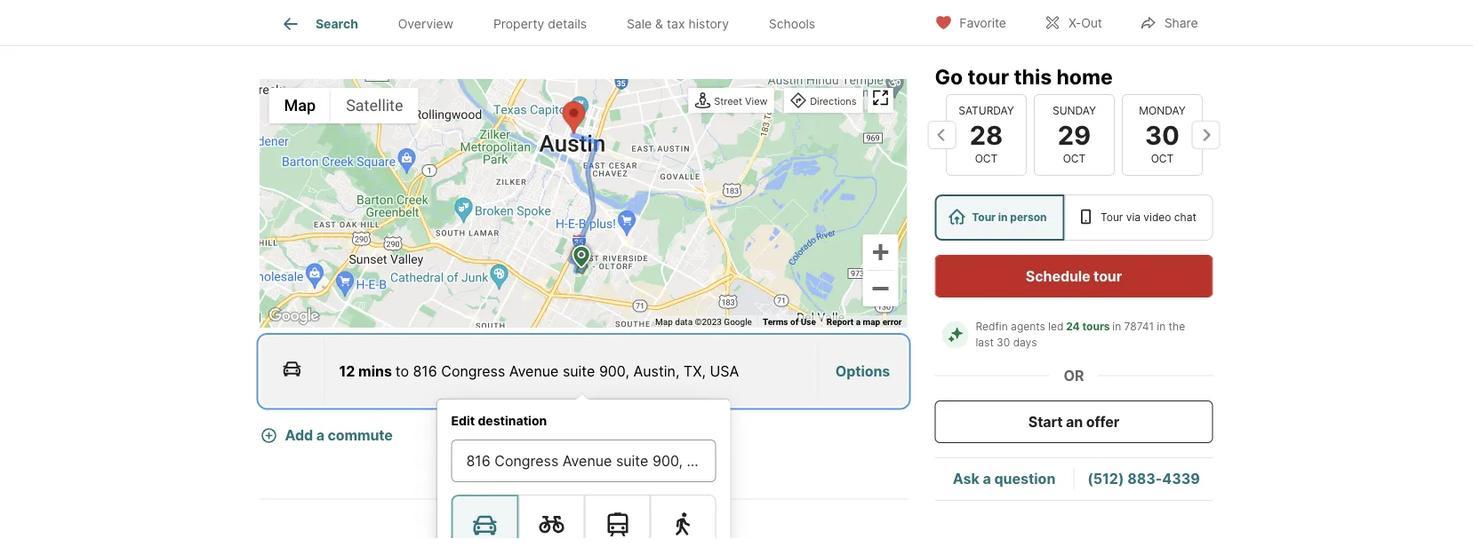 Task type: describe. For each thing, give the bounding box(es) containing it.
terms of use link
[[763, 317, 816, 328]]

an
[[1066, 413, 1083, 431]]

ask a question link
[[953, 471, 1056, 488]]

report a map error link
[[827, 317, 902, 328]]

4339
[[1163, 471, 1200, 488]]

816
[[413, 363, 437, 381]]

options button
[[819, 340, 907, 404]]

property details tab
[[474, 3, 607, 45]]

satellite button
[[331, 88, 418, 124]]

1
[[372, 20, 379, 37]]

map data ©2023 google
[[655, 317, 752, 328]]

start an offer
[[1029, 413, 1120, 431]]

oct for 30
[[1151, 153, 1174, 165]]

in the last 30 days
[[976, 321, 1188, 349]]

x-out button
[[1029, 4, 1118, 40]]

29
[[1058, 119, 1091, 151]]

schedule
[[1026, 268, 1091, 285]]

last
[[976, 337, 994, 349]]

congress
[[441, 363, 505, 381]]

map region
[[140, 55, 1051, 510]]

list box for edit destination
[[451, 496, 716, 540]]

austin,
[[634, 363, 680, 381]]

map for map
[[284, 97, 316, 115]]

5352105
[[771, 20, 830, 37]]

search link
[[280, 13, 358, 35]]

minute
[[382, 20, 431, 37]]

(oct
[[464, 20, 493, 37]]

1 horizontal spatial in
[[1113, 321, 1121, 333]]

2023
[[522, 20, 557, 37]]

offer
[[1086, 413, 1120, 431]]

30 inside in the last 30 days
[[997, 337, 1010, 349]]

directions
[[810, 96, 857, 107]]

details
[[548, 16, 587, 31]]

add a commute button
[[260, 416, 421, 457]]

oct for 28
[[975, 153, 998, 165]]

map for map data ©2023 google
[[655, 317, 673, 328]]

tour via video chat option
[[1065, 195, 1213, 241]]

edit
[[451, 414, 475, 429]]

out
[[1081, 16, 1102, 31]]

a for report
[[856, 317, 861, 328]]

mins
[[358, 363, 392, 381]]

redfin for redfin checked: 1 minute ago (oct 25, 2023 at 3:03pm) • source: actris # 5352105
[[260, 20, 303, 37]]

sunday 29 oct
[[1052, 104, 1096, 165]]

add
[[285, 428, 313, 445]]

•
[[638, 20, 646, 37]]

tour for tour via video chat
[[1101, 211, 1123, 224]]

view
[[745, 96, 768, 107]]

go tour this home
[[935, 64, 1113, 89]]

person
[[1010, 211, 1047, 224]]

78741
[[1124, 321, 1154, 333]]

at
[[561, 20, 574, 37]]

tax
[[667, 16, 685, 31]]

property details
[[493, 16, 587, 31]]

a for ask
[[983, 471, 991, 488]]

terms
[[763, 317, 788, 328]]

add a commute
[[285, 428, 393, 445]]

sale & tax history
[[627, 16, 729, 31]]

previous image
[[928, 121, 956, 149]]

883-
[[1128, 471, 1163, 488]]

sunday
[[1052, 104, 1096, 117]]

terms of use
[[763, 317, 816, 328]]

sale
[[627, 16, 652, 31]]

sale & tax history tab
[[607, 3, 749, 45]]

avenue
[[509, 363, 559, 381]]

overview tab
[[378, 3, 474, 45]]

tab list containing search
[[260, 0, 850, 45]]

24
[[1066, 321, 1080, 333]]

history
[[689, 16, 729, 31]]

search
[[316, 16, 358, 31]]

30 inside monday 30 oct
[[1145, 119, 1180, 151]]

schools tab
[[749, 3, 835, 45]]

menu bar containing map
[[269, 88, 418, 124]]

actris
[[707, 20, 758, 37]]

tx,
[[684, 363, 706, 381]]

&
[[655, 16, 663, 31]]

25,
[[497, 20, 518, 37]]

tour in person
[[972, 211, 1047, 224]]

question
[[995, 471, 1056, 488]]

the
[[1169, 321, 1185, 333]]

redfin for redfin agents led 24 tours in 78741
[[976, 321, 1008, 333]]

via
[[1126, 211, 1141, 224]]



Task type: locate. For each thing, give the bounding box(es) containing it.
oct down the 28
[[975, 153, 998, 165]]

tour inside option
[[972, 211, 996, 224]]

this
[[1014, 64, 1052, 89]]

30 down monday
[[1145, 119, 1180, 151]]

0 horizontal spatial list box
[[451, 496, 716, 540]]

oct for 29
[[1063, 153, 1086, 165]]

0 horizontal spatial map
[[284, 97, 316, 115]]

1 horizontal spatial oct
[[1063, 153, 1086, 165]]

1 vertical spatial list box
[[451, 496, 716, 540]]

start an offer button
[[935, 401, 1213, 444]]

list box down type a location or address text box
[[451, 496, 716, 540]]

tour up saturday
[[968, 64, 1009, 89]]

street
[[714, 96, 743, 107]]

tour via video chat
[[1101, 211, 1197, 224]]

redfin
[[260, 20, 303, 37], [976, 321, 1008, 333]]

tour
[[972, 211, 996, 224], [1101, 211, 1123, 224]]

1 vertical spatial tour
[[1094, 268, 1122, 285]]

list box up "schedule tour"
[[935, 195, 1213, 241]]

1 horizontal spatial redfin
[[976, 321, 1008, 333]]

2 tour from the left
[[1101, 211, 1123, 224]]

©2023
[[695, 317, 722, 328]]

a
[[856, 317, 861, 328], [316, 428, 324, 445], [983, 471, 991, 488]]

(512)
[[1088, 471, 1124, 488]]

share
[[1165, 16, 1198, 31]]

None button
[[946, 94, 1027, 176], [1034, 94, 1115, 176], [1122, 94, 1203, 176], [946, 94, 1027, 176], [1034, 94, 1115, 176], [1122, 94, 1203, 176]]

error
[[883, 317, 902, 328]]

1 vertical spatial map
[[655, 317, 673, 328]]

in right the tours
[[1113, 321, 1121, 333]]

redfin left search
[[260, 20, 303, 37]]

oct inside sunday 29 oct
[[1063, 153, 1086, 165]]

schedule tour button
[[935, 255, 1213, 298]]

share button
[[1125, 4, 1213, 40]]

0 horizontal spatial oct
[[975, 153, 998, 165]]

0 vertical spatial a
[[856, 317, 861, 328]]

1 horizontal spatial map
[[655, 317, 673, 328]]

0 vertical spatial 30
[[1145, 119, 1180, 151]]

overview
[[398, 16, 454, 31]]

tour left via
[[1101, 211, 1123, 224]]

redfin agents led 24 tours in 78741
[[976, 321, 1154, 333]]

list box
[[935, 195, 1213, 241], [451, 496, 716, 540]]

1 horizontal spatial 30
[[1145, 119, 1180, 151]]

tour for go
[[968, 64, 1009, 89]]

oct
[[975, 153, 998, 165], [1063, 153, 1086, 165], [1151, 153, 1174, 165]]

2 oct from the left
[[1063, 153, 1086, 165]]

favorite button
[[920, 4, 1022, 40]]

1 horizontal spatial a
[[856, 317, 861, 328]]

schools
[[769, 16, 816, 31]]

options
[[836, 363, 890, 381]]

tours
[[1083, 321, 1110, 333]]

to
[[395, 363, 409, 381]]

0 horizontal spatial in
[[998, 211, 1008, 224]]

ask a question
[[953, 471, 1056, 488]]

x-
[[1069, 16, 1081, 31]]

oct inside monday 30 oct
[[1151, 153, 1174, 165]]

saturday 28 oct
[[958, 104, 1014, 165]]

suite
[[563, 363, 595, 381]]

map
[[863, 317, 881, 328]]

1 horizontal spatial tour
[[1101, 211, 1123, 224]]

30
[[1145, 119, 1180, 151], [997, 337, 1010, 349]]

2 horizontal spatial in
[[1157, 321, 1166, 333]]

of
[[791, 317, 799, 328]]

report
[[827, 317, 854, 328]]

900,
[[599, 363, 630, 381]]

satellite
[[346, 97, 403, 115]]

ago
[[434, 20, 460, 37]]

commute
[[328, 428, 393, 445]]

0 horizontal spatial 30
[[997, 337, 1010, 349]]

x-out
[[1069, 16, 1102, 31]]

oct inside the saturday 28 oct
[[975, 153, 998, 165]]

saturday
[[958, 104, 1014, 117]]

usa
[[710, 363, 739, 381]]

go
[[935, 64, 963, 89]]

in inside in the last 30 days
[[1157, 321, 1166, 333]]

menu bar
[[269, 88, 418, 124]]

use
[[801, 317, 816, 328]]

2 horizontal spatial oct
[[1151, 153, 1174, 165]]

home
[[1057, 64, 1113, 89]]

tour for tour in person
[[972, 211, 996, 224]]

property
[[493, 16, 545, 31]]

source:
[[649, 20, 700, 37]]

map left data
[[655, 317, 673, 328]]

tour inside schedule tour button
[[1094, 268, 1122, 285]]

in left the
[[1157, 321, 1166, 333]]

oct down the 29
[[1063, 153, 1086, 165]]

1 tour from the left
[[972, 211, 996, 224]]

2 vertical spatial a
[[983, 471, 991, 488]]

0 vertical spatial redfin
[[260, 20, 303, 37]]

0 horizontal spatial a
[[316, 428, 324, 445]]

0 vertical spatial tour
[[968, 64, 1009, 89]]

2 horizontal spatial a
[[983, 471, 991, 488]]

a left map on the bottom
[[856, 317, 861, 328]]

3 oct from the left
[[1151, 153, 1174, 165]]

directions button
[[786, 90, 861, 114]]

oct down monday
[[1151, 153, 1174, 165]]

1 horizontal spatial tour
[[1094, 268, 1122, 285]]

#
[[762, 20, 771, 37]]

map left satellite
[[284, 97, 316, 115]]

0 vertical spatial list box
[[935, 195, 1213, 241]]

list box containing tour in person
[[935, 195, 1213, 241]]

0 horizontal spatial redfin
[[260, 20, 303, 37]]

edit destination
[[451, 414, 547, 429]]

ask
[[953, 471, 980, 488]]

led
[[1048, 321, 1064, 333]]

data
[[675, 317, 693, 328]]

3:03pm)
[[578, 20, 636, 37]]

0 horizontal spatial tour
[[968, 64, 1009, 89]]

tour in person option
[[935, 195, 1065, 241]]

30 right last
[[997, 337, 1010, 349]]

list box for go tour this home
[[935, 195, 1213, 241]]

a right add
[[316, 428, 324, 445]]

tour inside option
[[1101, 211, 1123, 224]]

28
[[970, 119, 1003, 151]]

schedule tour
[[1026, 268, 1122, 285]]

map button
[[269, 88, 331, 124]]

in left person
[[998, 211, 1008, 224]]

chat
[[1175, 211, 1197, 224]]

in inside option
[[998, 211, 1008, 224]]

or
[[1064, 367, 1084, 385]]

(512) 883-4339 link
[[1088, 471, 1200, 488]]

1 vertical spatial 30
[[997, 337, 1010, 349]]

checked:
[[307, 20, 368, 37]]

Type a location or address text field
[[466, 451, 701, 473]]

agents
[[1011, 321, 1045, 333]]

tab list
[[260, 0, 850, 45]]

1 vertical spatial a
[[316, 428, 324, 445]]

0 horizontal spatial tour
[[972, 211, 996, 224]]

tour right schedule
[[1094, 268, 1122, 285]]

favorite
[[960, 16, 1007, 31]]

12 mins to 816 congress avenue suite 900, austin, tx, usa
[[339, 363, 739, 381]]

google image
[[265, 305, 323, 328]]

1 horizontal spatial list box
[[935, 195, 1213, 241]]

a inside button
[[316, 428, 324, 445]]

0 vertical spatial map
[[284, 97, 316, 115]]

video
[[1144, 211, 1172, 224]]

map inside popup button
[[284, 97, 316, 115]]

redfin up last
[[976, 321, 1008, 333]]

next image
[[1192, 121, 1220, 149]]

1 oct from the left
[[975, 153, 998, 165]]

tour left person
[[972, 211, 996, 224]]

1 minute ago link
[[372, 20, 460, 37], [372, 20, 460, 37]]

street view
[[714, 96, 768, 107]]

1 vertical spatial redfin
[[976, 321, 1008, 333]]

street view button
[[690, 90, 772, 114]]

redfin checked: 1 minute ago (oct 25, 2023 at 3:03pm) • source: actris # 5352105
[[260, 20, 830, 37]]

a for add
[[316, 428, 324, 445]]

(512) 883-4339
[[1088, 471, 1200, 488]]

a right ask
[[983, 471, 991, 488]]

tour for schedule
[[1094, 268, 1122, 285]]

destination
[[478, 414, 547, 429]]



Task type: vqa. For each thing, say whether or not it's contained in the screenshot.
come
no



